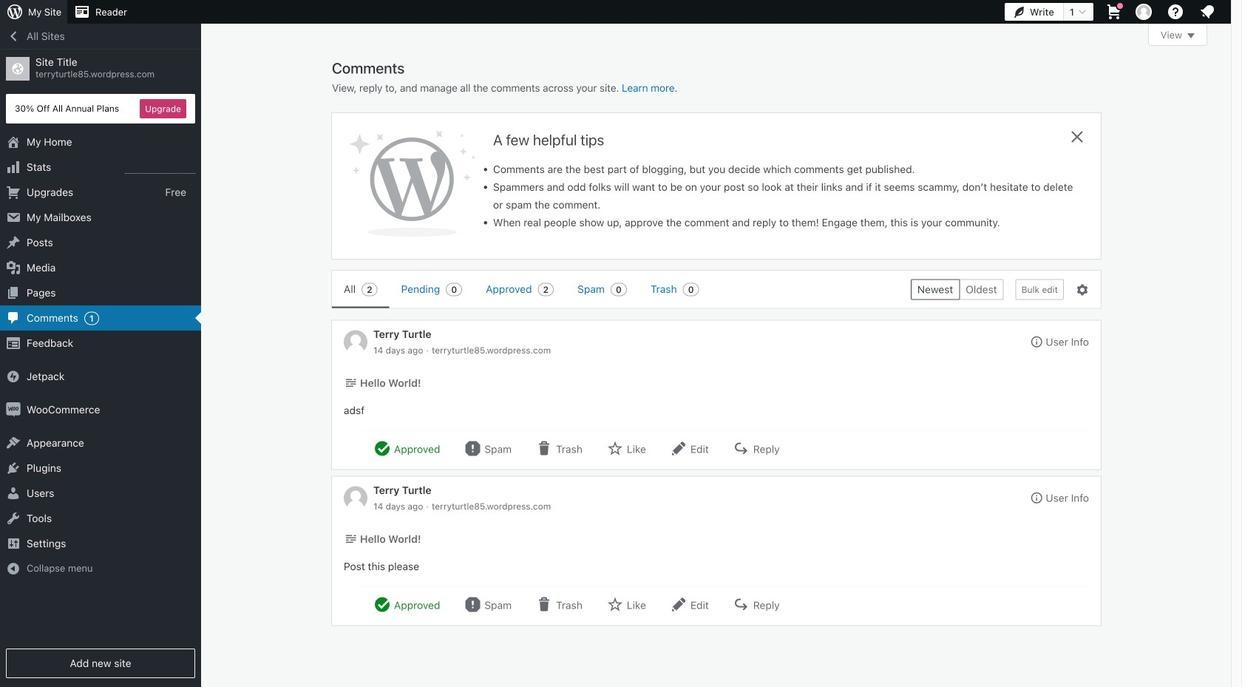 Task type: describe. For each thing, give the bounding box(es) containing it.
highest hourly views 0 image
[[125, 164, 195, 174]]

2 terry turtle image from the top
[[344, 486, 368, 510]]

help image
[[1167, 3, 1185, 21]]

2 img image from the top
[[6, 402, 21, 417]]



Task type: locate. For each thing, give the bounding box(es) containing it.
my shopping cart image
[[1106, 3, 1124, 21]]

wordpress logo image
[[350, 131, 476, 237]]

terry turtle image
[[344, 330, 368, 354], [344, 486, 368, 510]]

main content
[[332, 24, 1208, 625]]

option group
[[911, 279, 1004, 300]]

0 vertical spatial terry turtle image
[[344, 330, 368, 354]]

0 vertical spatial img image
[[6, 369, 21, 384]]

1 vertical spatial terry turtle image
[[344, 486, 368, 510]]

dismiss tips image
[[1069, 128, 1087, 146]]

None radio
[[911, 279, 960, 300], [960, 279, 1004, 300], [911, 279, 960, 300], [960, 279, 1004, 300]]

settings image
[[1076, 283, 1090, 296]]

1 vertical spatial img image
[[6, 402, 21, 417]]

1 img image from the top
[[6, 369, 21, 384]]

closed image
[[1188, 33, 1195, 38]]

my profile image
[[1136, 4, 1152, 20]]

manage your notifications image
[[1199, 3, 1217, 21]]

menu
[[332, 271, 899, 308]]

img image
[[6, 369, 21, 384], [6, 402, 21, 417]]

1 terry turtle image from the top
[[344, 330, 368, 354]]



Task type: vqa. For each thing, say whether or not it's contained in the screenshot.
second Img from the top
yes



